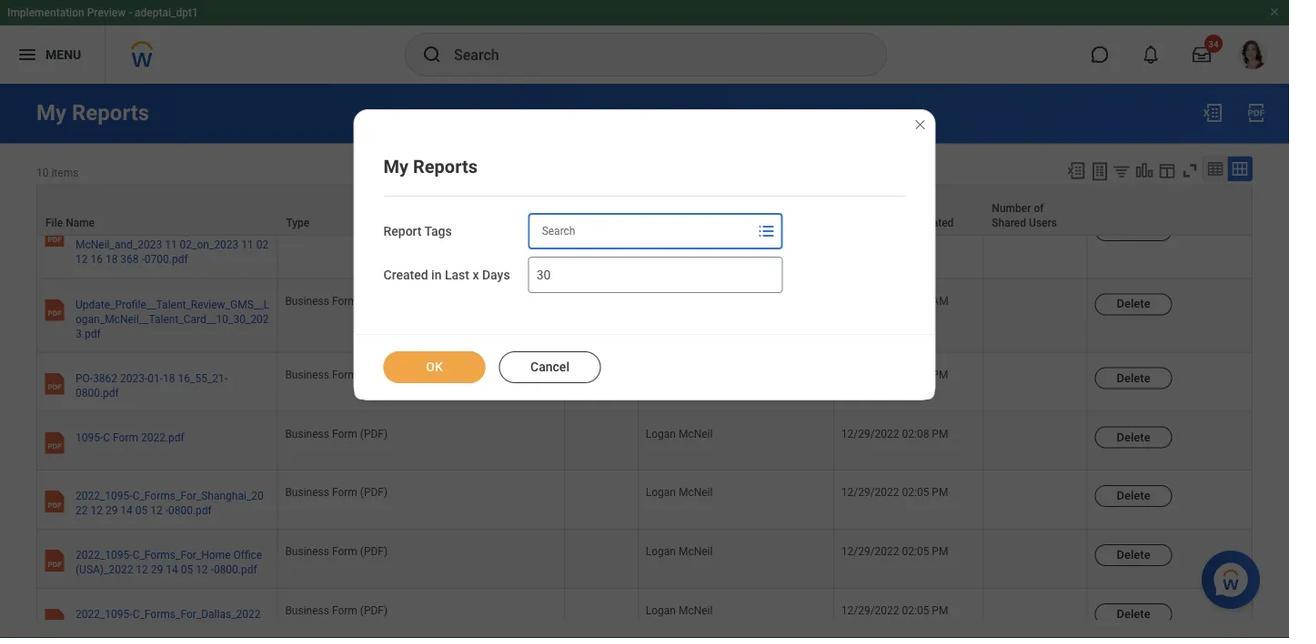 Task type: vqa. For each thing, say whether or not it's contained in the screenshot.
location icon
no



Task type: describe. For each thing, give the bounding box(es) containing it.
1 business form (pdf) from the top
[[285, 220, 388, 233]]

12/29/2022 for 2022_1095-c_forms_for_dallas_2022
[[842, 605, 900, 617]]

Created in Last x Days text field
[[529, 257, 783, 293]]

2022_1095- for (usa)_2022
[[76, 549, 133, 562]]

c_forms_for_shanghai_20
[[133, 490, 264, 502]]

16
[[91, 253, 103, 266]]

2 11 from the left
[[242, 239, 254, 251]]

12/29/2022 02:05 pm for c_forms_for_home
[[842, 545, 949, 558]]

file name button
[[37, 185, 277, 234]]

mcneil for update_profile__talent_review_gms__l ogan_mcneil__talent_card__10_30_202 3.pdf
[[679, 294, 713, 307]]

mcneil_and_2023
[[76, 239, 162, 251]]

created by button
[[639, 185, 834, 234]]

6 delete row from the top
[[36, 530, 1253, 589]]

form for sixth 'business form (pdf)' element from the bottom
[[332, 294, 358, 307]]

office (usa)_2022 12 29 14 05 12 -0800.pdf
[[76, 549, 262, 576]]

0800.pdf down c_forms_for_shanghai_20
[[168, 504, 212, 517]]

7 delete from the top
[[1117, 607, 1151, 621]]

5 business from the top
[[285, 486, 329, 499]]

3 logan mcneil from the top
[[646, 428, 713, 440]]

po-3862 2023-01-18 16_55_21- 0800.pdf link
[[76, 367, 270, 400]]

(pdf) for first 'business form (pdf)' element from the bottom
[[360, 605, 388, 617]]

02:05 for 2022_1095-c_forms_for_home
[[903, 545, 930, 558]]

logan mcneil for 2022_1095-c_forms_for_home
[[646, 545, 713, 558]]

(pdf) for 7th 'business form (pdf)' element from the bottom of the my reports main content
[[360, 220, 388, 233]]

and
[[868, 216, 886, 229]]

created in last x days
[[384, 268, 510, 283]]

1095-c form 2022.pdf
[[76, 431, 185, 444]]

5 business form (pdf) element from the top
[[285, 482, 388, 499]]

am
[[932, 294, 949, 307]]

report
[[384, 224, 422, 239]]

time_calendar_for_logan mcneil_and_2023 11 02_on_2023 11 02 12 16 18 368 -0700.pdf
[[76, 224, 269, 266]]

5 delete from the top
[[1117, 488, 1151, 502]]

14 for (usa)_2022
[[166, 563, 178, 576]]

mcneil for 2022_1095-c_forms_for_shanghai_20 22
[[679, 486, 713, 499]]

- inside office (usa)_2022 12 29 14 05 12 -0800.pdf
[[211, 563, 214, 576]]

form for 4th 'business form (pdf)' element from the bottom of the my reports main content
[[332, 428, 358, 440]]

18 inside time_calendar_for_logan mcneil_and_2023 11 02_on_2023 11 02 12 16 18 368 -0700.pdf
[[105, 253, 118, 266]]

2023-
[[120, 372, 148, 385]]

2 business form (pdf) element from the top
[[285, 291, 388, 307]]

last
[[445, 268, 470, 283]]

po-
[[76, 372, 93, 385]]

4 business form (pdf) from the top
[[285, 428, 388, 440]]

(pdf) for sixth 'business form (pdf)' element from the bottom
[[360, 294, 388, 307]]

12 down (usa)_2022
[[76, 623, 88, 636]]

6 delete from the top
[[1117, 548, 1151, 561]]

12/29/2022 for 2022_1095-c_forms_for_home
[[842, 545, 900, 558]]

2 horizontal spatial created
[[916, 216, 954, 229]]

- inside banner
[[128, 6, 132, 19]]

update_profile__talent_review_gms__l ogan_mcneil__talent_card__10_30_202 3.pdf link
[[76, 293, 270, 341]]

created for created by
[[647, 216, 685, 229]]

7 business form (pdf) from the top
[[285, 605, 388, 617]]

name
[[66, 216, 95, 229]]

c_forms_for_dallas_2022
[[133, 608, 261, 621]]

date
[[843, 216, 865, 229]]

implementation
[[7, 6, 84, 19]]

2022_1095- inside 2022_1095-c_forms_for_dallas_2022 12 29 14 05 12 -0800.pdf
[[76, 608, 133, 621]]

ok
[[426, 360, 443, 375]]

1 12/29/2022 from the top
[[842, 428, 900, 440]]

10 items
[[36, 166, 79, 179]]

days
[[482, 268, 510, 283]]

file for file name
[[46, 216, 63, 229]]

368
[[120, 253, 139, 266]]

table image
[[1207, 160, 1225, 178]]

form for third 'business form (pdf)' element from the bottom of the my reports main content
[[332, 486, 358, 499]]

number
[[993, 202, 1032, 214]]

6 business from the top
[[285, 545, 329, 558]]

3862
[[93, 372, 118, 385]]

12 right 22 at left bottom
[[91, 504, 103, 517]]

items
[[51, 166, 79, 179]]

12 down c_forms_for_home at the bottom left
[[196, 563, 208, 576]]

close my reports image
[[913, 117, 928, 132]]

adeptai_dpt1
[[135, 6, 198, 19]]

29 for c_forms_for_dallas_2022
[[91, 623, 103, 636]]

2 delete from the top
[[1117, 297, 1151, 310]]

select to filter grid data image
[[1112, 162, 1132, 181]]

01-
[[148, 372, 163, 385]]

date and time created button
[[835, 185, 983, 234]]

logan for time_calendar_for_logan
[[646, 220, 676, 233]]

7 business from the top
[[285, 605, 329, 617]]

1 horizontal spatial 29
[[105, 504, 118, 517]]

click to view/edit grid preferences image
[[1158, 161, 1178, 181]]

notifications large image
[[1142, 46, 1161, 64]]

logan mcneil for time_calendar_for_logan
[[646, 220, 713, 233]]

mcneil for 2022_1095-c_forms_for_dallas_2022
[[679, 605, 713, 617]]

file name
[[46, 216, 95, 229]]

pm for 2022_1095-c_forms_for_home
[[932, 545, 949, 558]]

number of shared users
[[993, 202, 1058, 229]]

6 delete button from the top
[[1096, 544, 1173, 566]]

row inside my reports main content
[[36, 184, 1253, 235]]

11/02/2023 12:16 pm
[[842, 220, 949, 233]]

11/02/2023
[[842, 220, 900, 233]]

2 pm from the top
[[932, 368, 949, 381]]

office
[[233, 549, 262, 562]]

10/30/2023 10:20 am
[[842, 294, 949, 307]]

1 delete from the top
[[1117, 223, 1151, 237]]

ok button
[[384, 351, 486, 383]]

export to excel image
[[1203, 102, 1224, 124]]

mcneil for time_calendar_for_logan
[[679, 220, 713, 233]]

form for third 'business form (pdf)' element from the top
[[332, 368, 358, 381]]

implementation preview -   adeptai_dpt1
[[7, 6, 198, 19]]

1 11 from the left
[[165, 239, 177, 251]]

logan for 2022_1095-c_forms_for_dallas_2022
[[646, 605, 676, 617]]

02:08
[[903, 428, 930, 440]]

file button
[[565, 185, 638, 234]]

2022.pdf
[[141, 431, 185, 444]]

7 delete button from the top
[[1096, 604, 1173, 625]]

3 business form (pdf) from the top
[[285, 368, 388, 381]]

form for first 'business form (pdf)' element from the bottom
[[332, 605, 358, 617]]

6 business form (pdf) element from the top
[[285, 542, 388, 558]]

1 business form (pdf) element from the top
[[285, 217, 388, 233]]

- down c_forms_for_shanghai_20
[[165, 504, 168, 517]]

12 down 2022_1095-c_forms_for_home
[[136, 563, 148, 576]]

3 business from the top
[[285, 368, 329, 381]]

5 delete row from the top
[[36, 470, 1253, 530]]

- inside 2022_1095-c_forms_for_dallas_2022 12 29 14 05 12 -0800.pdf
[[150, 623, 153, 636]]

12 inside time_calendar_for_logan mcneil_and_2023 11 02_on_2023 11 02 12 16 18 368 -0700.pdf
[[76, 253, 88, 266]]

12 29 14 05 12 -0800.pdf
[[88, 504, 212, 517]]

7 business form (pdf) element from the top
[[285, 601, 388, 617]]

logan mcneil for 2022_1095-c_forms_for_shanghai_20 22
[[646, 486, 713, 499]]

3 logan from the top
[[646, 428, 676, 440]]

1 delete row from the top
[[36, 205, 1253, 279]]

logan for 2022_1095-c_forms_for_shanghai_20 22
[[646, 486, 676, 499]]

Report Tags field
[[530, 215, 754, 248]]

(pdf) for third 'business form (pdf)' element from the bottom of the my reports main content
[[360, 486, 388, 499]]

po-3862 2023-01-18 16_55_21- 0800.pdf
[[76, 372, 228, 399]]



Task type: locate. For each thing, give the bounding box(es) containing it.
pm
[[932, 220, 949, 233], [932, 368, 949, 381], [932, 428, 949, 440], [932, 486, 949, 499], [932, 545, 949, 558], [932, 605, 949, 617]]

0 vertical spatial 2022_1095-
[[76, 490, 133, 502]]

implementation preview -   adeptai_dpt1 banner
[[0, 0, 1290, 84]]

0 horizontal spatial created
[[384, 268, 428, 283]]

1 vertical spatial 14
[[166, 563, 178, 576]]

0800.pdf
[[76, 387, 119, 399], [168, 504, 212, 517], [214, 563, 257, 576], [153, 623, 197, 636]]

reports inside dialog
[[413, 156, 478, 177]]

2 horizontal spatial 29
[[151, 563, 163, 576]]

12 down c_forms_for_shanghai_20
[[150, 504, 163, 517]]

2 vertical spatial 02:05
[[903, 605, 930, 617]]

0 vertical spatial 18
[[105, 253, 118, 266]]

2 vertical spatial 12/29/2022 02:05 pm
[[842, 605, 949, 617]]

0 vertical spatial reports
[[72, 100, 149, 126]]

- down c_forms_for_dallas_2022
[[150, 623, 153, 636]]

1 horizontal spatial file
[[574, 216, 591, 229]]

1 horizontal spatial 11
[[242, 239, 254, 251]]

2 vertical spatial 29
[[91, 623, 103, 636]]

2 12/29/2022 02:05 pm from the top
[[842, 545, 949, 558]]

toolbar inside my reports main content
[[1059, 156, 1253, 184]]

3.pdf
[[76, 327, 101, 340]]

delete button
[[1096, 219, 1173, 241], [1096, 293, 1173, 315], [1096, 367, 1173, 389], [1096, 427, 1173, 449], [1096, 485, 1173, 507], [1096, 544, 1173, 566], [1096, 604, 1173, 625]]

12/29/2022 02:05 pm
[[842, 486, 949, 499], [842, 545, 949, 558], [842, 605, 949, 617]]

10:20
[[903, 294, 930, 307]]

my reports inside main content
[[36, 100, 149, 126]]

29 for (usa)_2022
[[151, 563, 163, 576]]

0 vertical spatial 05
[[135, 504, 148, 517]]

fullscreen image
[[1181, 161, 1201, 181]]

1 vertical spatial 12/29/2022 02:05 pm
[[842, 545, 949, 558]]

(pdf) for second 'business form (pdf)' element from the bottom
[[360, 545, 388, 558]]

1 12/29/2022 02:05 pm from the top
[[842, 486, 949, 499]]

3 delete button from the top
[[1096, 367, 1173, 389]]

2 business from the top
[[285, 294, 329, 307]]

file up created in last x days text box
[[574, 216, 591, 229]]

2 12/29/2022 from the top
[[842, 486, 900, 499]]

my
[[36, 100, 67, 126], [384, 156, 409, 177]]

02_on_2023
[[180, 239, 239, 251]]

1 vertical spatial my reports
[[384, 156, 478, 177]]

business
[[285, 220, 329, 233], [285, 294, 329, 307], [285, 368, 329, 381], [285, 428, 329, 440], [285, 486, 329, 499], [285, 545, 329, 558], [285, 605, 329, 617]]

cancel
[[531, 360, 570, 375]]

-
[[128, 6, 132, 19], [142, 253, 145, 266], [165, 504, 168, 517], [211, 563, 214, 576], [150, 623, 153, 636]]

0800.pdf down c_forms_for_dallas_2022
[[153, 623, 197, 636]]

users
[[1030, 216, 1058, 229]]

4 logan mcneil from the top
[[646, 486, 713, 499]]

1 vertical spatial 02:05
[[903, 545, 930, 558]]

02:05
[[903, 486, 930, 499], [903, 545, 930, 558], [903, 605, 930, 617]]

11
[[165, 239, 177, 251], [242, 239, 254, 251]]

update_profile__talent_review_gms__l ogan_mcneil__talent_card__10_30_202 3.pdf
[[76, 298, 270, 340]]

2 logan from the top
[[646, 294, 676, 307]]

3 02:05 from the top
[[903, 605, 930, 617]]

1 horizontal spatial 05
[[135, 504, 148, 517]]

2 delete button from the top
[[1096, 293, 1173, 315]]

0 horizontal spatial reports
[[72, 100, 149, 126]]

16_55_21-
[[178, 372, 228, 385]]

3 12/29/2022 02:05 pm from the top
[[842, 605, 949, 617]]

export to excel image
[[1067, 161, 1087, 181]]

1 business from the top
[[285, 220, 329, 233]]

3 2022_1095- from the top
[[76, 608, 133, 621]]

reports up type "popup button"
[[413, 156, 478, 177]]

close environment banner image
[[1270, 6, 1281, 17]]

6 business form (pdf) from the top
[[285, 545, 388, 558]]

2022_1095- up 22 at left bottom
[[76, 490, 133, 502]]

my reports dialog
[[354, 109, 936, 401]]

14 right 22 at left bottom
[[120, 504, 133, 517]]

pm for time_calendar_for_logan
[[932, 220, 949, 233]]

1 delete button from the top
[[1096, 219, 1173, 241]]

business form (pdf)
[[285, 220, 388, 233], [285, 294, 388, 307], [285, 368, 388, 381], [285, 428, 388, 440], [285, 486, 388, 499], [285, 545, 388, 558], [285, 605, 388, 617]]

1 02:05 from the top
[[903, 486, 930, 499]]

2 horizontal spatial 05
[[181, 563, 193, 576]]

(usa)_2022
[[76, 563, 133, 576]]

0800.pdf down office
[[214, 563, 257, 576]]

preview
[[87, 6, 126, 19]]

05 for c_forms_for_dallas_2022
[[120, 623, 133, 636]]

inbox large image
[[1193, 46, 1212, 64]]

0 vertical spatial 14
[[120, 504, 133, 517]]

ogan_mcneil__talent_card__10_30_202
[[76, 313, 269, 325]]

2 horizontal spatial 14
[[166, 563, 178, 576]]

file for file
[[574, 216, 591, 229]]

my up "10 items"
[[36, 100, 67, 126]]

04:55
[[903, 368, 930, 381]]

0800.pdf inside office (usa)_2022 12 29 14 05 12 -0800.pdf
[[214, 563, 257, 576]]

0 horizontal spatial my
[[36, 100, 67, 126]]

6 logan from the top
[[646, 605, 676, 617]]

delete row
[[36, 205, 1253, 279], [36, 279, 1253, 353], [36, 353, 1253, 412], [36, 412, 1253, 470], [36, 470, 1253, 530], [36, 530, 1253, 589], [36, 589, 1253, 638]]

05 inside 2022_1095-c_forms_for_dallas_2022 12 29 14 05 12 -0800.pdf
[[120, 623, 133, 636]]

05 for (usa)_2022
[[181, 563, 193, 576]]

2 business form (pdf) from the top
[[285, 294, 388, 307]]

2 mcneil from the top
[[679, 294, 713, 307]]

18 right '16'
[[105, 253, 118, 266]]

18 left '16_55_21-'
[[163, 372, 175, 385]]

2 02:05 from the top
[[903, 545, 930, 558]]

update_profile__talent_review_gms__l
[[76, 298, 270, 311]]

22
[[76, 504, 88, 517]]

5 business form (pdf) from the top
[[285, 486, 388, 499]]

14 inside 2022_1095-c_forms_for_dallas_2022 12 29 14 05 12 -0800.pdf
[[105, 623, 118, 636]]

tags
[[425, 224, 452, 239]]

2022_1095- down (usa)_2022
[[76, 608, 133, 621]]

0700.pdf
[[145, 253, 188, 266]]

number of shared users button
[[984, 185, 1087, 234]]

logan
[[646, 220, 676, 233], [646, 294, 676, 307], [646, 428, 676, 440], [646, 486, 676, 499], [646, 545, 676, 558], [646, 605, 676, 617]]

logan mcneil inside 'cell'
[[646, 294, 713, 307]]

6 logan mcneil from the top
[[646, 605, 713, 617]]

0 horizontal spatial my reports
[[36, 100, 149, 126]]

logan mcneil
[[646, 220, 713, 233], [646, 294, 713, 307], [646, 428, 713, 440], [646, 486, 713, 499], [646, 545, 713, 558], [646, 605, 713, 617]]

2 file from the left
[[574, 216, 591, 229]]

profile logan mcneil element
[[1228, 35, 1279, 75]]

12/29/2022 02:08 pm
[[842, 428, 949, 440]]

my inside my reports dialog
[[384, 156, 409, 177]]

11 left 02
[[242, 239, 254, 251]]

0800.pdf inside 2022_1095-c_forms_for_dallas_2022 12 29 14 05 12 -0800.pdf
[[153, 623, 197, 636]]

1 file from the left
[[46, 216, 63, 229]]

cell
[[984, 205, 1088, 279], [565, 279, 639, 353], [984, 279, 1088, 353], [639, 353, 835, 412], [984, 353, 1088, 412], [565, 412, 639, 470], [984, 412, 1088, 470], [565, 470, 639, 530], [984, 470, 1088, 530], [565, 530, 639, 589], [984, 530, 1088, 589], [565, 589, 639, 638], [984, 589, 1088, 638]]

mcneil inside 'cell'
[[679, 294, 713, 307]]

my reports main content
[[0, 84, 1290, 638]]

logan for update_profile__talent_review_gms__l ogan_mcneil__talent_card__10_30_202 3.pdf
[[646, 294, 676, 307]]

2 vertical spatial 2022_1095-
[[76, 608, 133, 621]]

18
[[105, 253, 118, 266], [163, 372, 175, 385]]

my reports
[[36, 100, 149, 126], [384, 156, 478, 177]]

14
[[120, 504, 133, 517], [166, 563, 178, 576], [105, 623, 118, 636]]

my reports up type "popup button"
[[384, 156, 478, 177]]

10
[[36, 166, 49, 179]]

by
[[688, 216, 699, 229]]

0 vertical spatial 12/29/2022 02:05 pm
[[842, 486, 949, 499]]

c
[[103, 431, 110, 444]]

1095-
[[76, 431, 103, 444]]

my up type "popup button"
[[384, 156, 409, 177]]

29 right 22 at left bottom
[[105, 504, 118, 517]]

row containing number of shared users
[[36, 184, 1253, 235]]

18 inside "po-3862 2023-01-18 16_55_21- 0800.pdf"
[[163, 372, 175, 385]]

7 (pdf) from the top
[[360, 605, 388, 617]]

1 horizontal spatial 18
[[163, 372, 175, 385]]

created inside my reports dialog
[[384, 268, 428, 283]]

reports up items
[[72, 100, 149, 126]]

2 vertical spatial 14
[[105, 623, 118, 636]]

0800.pdf inside "po-3862 2023-01-18 16_55_21- 0800.pdf"
[[76, 387, 119, 399]]

created right time
[[916, 216, 954, 229]]

shared
[[993, 216, 1027, 229]]

05 up 2022_1095-c_forms_for_home
[[135, 504, 148, 517]]

- inside time_calendar_for_logan mcneil_and_2023 11 02_on_2023 11 02 12 16 18 368 -0700.pdf
[[142, 253, 145, 266]]

12/29/2022 for 2022_1095-c_forms_for_shanghai_20 22
[[842, 486, 900, 499]]

2022_1095-c_forms_for_shanghai_20 22
[[76, 490, 264, 517]]

12 left '16'
[[76, 253, 88, 266]]

time
[[889, 216, 913, 229]]

2022_1095-
[[76, 490, 133, 502], [76, 549, 133, 562], [76, 608, 133, 621]]

x
[[473, 268, 479, 283]]

29 down (usa)_2022
[[91, 623, 103, 636]]

c_forms_for_home
[[133, 549, 231, 562]]

4 pm from the top
[[932, 486, 949, 499]]

10/30/2023
[[842, 294, 900, 307]]

1 vertical spatial my
[[384, 156, 409, 177]]

5 delete button from the top
[[1096, 485, 1173, 507]]

2022_1095- inside 2022_1095-c_forms_for_shanghai_20 22
[[76, 490, 133, 502]]

(pdf) for third 'business form (pdf)' element from the top
[[360, 368, 388, 381]]

created by
[[647, 216, 699, 229]]

0 horizontal spatial 29
[[91, 623, 103, 636]]

- down c_forms_for_home at the bottom left
[[211, 563, 214, 576]]

14 inside office (usa)_2022 12 29 14 05 12 -0800.pdf
[[166, 563, 178, 576]]

(pdf) for 4th 'business form (pdf)' element from the bottom of the my reports main content
[[360, 428, 388, 440]]

pm for 2022_1095-c_forms_for_dallas_2022
[[932, 605, 949, 617]]

4 business from the top
[[285, 428, 329, 440]]

0 vertical spatial 02:05
[[903, 486, 930, 499]]

6 (pdf) from the top
[[360, 545, 388, 558]]

5 mcneil from the top
[[679, 545, 713, 558]]

12
[[76, 253, 88, 266], [91, 504, 103, 517], [150, 504, 163, 517], [136, 563, 148, 576], [196, 563, 208, 576], [76, 623, 88, 636], [135, 623, 148, 636]]

11 up 0700.pdf
[[165, 239, 177, 251]]

1 vertical spatial 29
[[151, 563, 163, 576]]

05 inside office (usa)_2022 12 29 14 05 12 -0800.pdf
[[181, 563, 193, 576]]

0800.pdf down 3862
[[76, 387, 119, 399]]

4 mcneil from the top
[[679, 486, 713, 499]]

0 horizontal spatial file
[[46, 216, 63, 229]]

1 horizontal spatial 14
[[120, 504, 133, 517]]

cancel button
[[499, 351, 601, 383]]

search image
[[421, 44, 443, 66]]

- right 368
[[142, 253, 145, 266]]

of
[[1034, 202, 1045, 214]]

row
[[36, 184, 1253, 235]]

delete
[[1117, 223, 1151, 237], [1117, 297, 1151, 310], [1117, 371, 1151, 384], [1117, 430, 1151, 444], [1117, 488, 1151, 502], [1117, 548, 1151, 561], [1117, 607, 1151, 621]]

29
[[105, 504, 118, 517], [151, 563, 163, 576], [91, 623, 103, 636]]

logan mcneil cell
[[639, 279, 835, 353]]

3 business form (pdf) element from the top
[[285, 365, 388, 381]]

4 12/29/2022 from the top
[[842, 605, 900, 617]]

0 horizontal spatial 11
[[165, 239, 177, 251]]

report tags
[[384, 224, 452, 239]]

created left in
[[384, 268, 428, 283]]

logan mcneil for 2022_1095-c_forms_for_dallas_2022
[[646, 605, 713, 617]]

expand table image
[[1232, 160, 1250, 178]]

pm for 2022_1095-c_forms_for_shanghai_20 22
[[932, 486, 949, 499]]

export to worksheets image
[[1090, 161, 1111, 183]]

4 delete row from the top
[[36, 412, 1253, 470]]

my reports up items
[[36, 100, 149, 126]]

5 pm from the top
[[932, 545, 949, 558]]

0 vertical spatial 29
[[105, 504, 118, 517]]

mcneil for 2022_1095-c_forms_for_home
[[679, 545, 713, 558]]

1 vertical spatial 05
[[181, 563, 193, 576]]

1 horizontal spatial reports
[[413, 156, 478, 177]]

expand/collapse chart image
[[1135, 161, 1155, 181]]

date and time created
[[843, 216, 954, 229]]

1 logan from the top
[[646, 220, 676, 233]]

2022_1095-c_forms_for_dallas_2022 12 29 14 05 12 -0800.pdf
[[76, 608, 261, 636]]

1 horizontal spatial created
[[647, 216, 685, 229]]

file left name
[[46, 216, 63, 229]]

1 logan mcneil from the top
[[646, 220, 713, 233]]

created left by
[[647, 216, 685, 229]]

29 down 2022_1095-c_forms_for_home
[[151, 563, 163, 576]]

- right preview
[[128, 6, 132, 19]]

1 vertical spatial reports
[[413, 156, 478, 177]]

view printable version (pdf) image
[[1246, 102, 1268, 124]]

4 logan from the top
[[646, 486, 676, 499]]

5 (pdf) from the top
[[360, 486, 388, 499]]

3 delete from the top
[[1117, 371, 1151, 384]]

2022_1095- up (usa)_2022
[[76, 549, 133, 562]]

reports inside main content
[[72, 100, 149, 126]]

7 delete row from the top
[[36, 589, 1253, 638]]

0 horizontal spatial 14
[[105, 623, 118, 636]]

3 (pdf) from the top
[[360, 368, 388, 381]]

1 vertical spatial 2022_1095-
[[76, 549, 133, 562]]

2022_1095- for 29
[[76, 490, 133, 502]]

1 2022_1095- from the top
[[76, 490, 133, 502]]

1 horizontal spatial my
[[384, 156, 409, 177]]

0 vertical spatial my reports
[[36, 100, 149, 126]]

reports
[[72, 100, 149, 126], [413, 156, 478, 177]]

my reports inside dialog
[[384, 156, 478, 177]]

2 2022_1095- from the top
[[76, 549, 133, 562]]

2022_1095-c_forms_for_home
[[76, 549, 231, 562]]

12/29/2022 02:05 pm for c_forms_for_shanghai_20
[[842, 486, 949, 499]]

type button
[[278, 185, 565, 234]]

1 pm from the top
[[932, 220, 949, 233]]

14 down (usa)_2022
[[105, 623, 118, 636]]

1 vertical spatial 18
[[163, 372, 175, 385]]

6 pm from the top
[[932, 605, 949, 617]]

2 logan mcneil from the top
[[646, 294, 713, 307]]

02:05 for 2022_1095-c_forms_for_shanghai_20 22
[[903, 486, 930, 499]]

05 down c_forms_for_home at the bottom left
[[181, 563, 193, 576]]

12:16
[[903, 220, 930, 233]]

12 down c_forms_for_dallas_2022
[[135, 623, 148, 636]]

logan for 2022_1095-c_forms_for_home
[[646, 545, 676, 558]]

1 (pdf) from the top
[[360, 220, 388, 233]]

5 logan from the top
[[646, 545, 676, 558]]

3 pm from the top
[[932, 428, 949, 440]]

1 horizontal spatial my reports
[[384, 156, 478, 177]]

form
[[332, 220, 358, 233], [332, 294, 358, 307], [332, 368, 358, 381], [332, 428, 358, 440], [113, 431, 138, 444], [332, 486, 358, 499], [332, 545, 358, 558], [332, 605, 358, 617]]

2 delete row from the top
[[36, 279, 1253, 353]]

4 (pdf) from the top
[[360, 428, 388, 440]]

toolbar
[[1059, 156, 1253, 184]]

2 (pdf) from the top
[[360, 294, 388, 307]]

time_calendar_for_logan
[[76, 224, 202, 237]]

14 down c_forms_for_home at the bottom left
[[166, 563, 178, 576]]

2 vertical spatial 05
[[120, 623, 133, 636]]

0 horizontal spatial 05
[[120, 623, 133, 636]]

3 mcneil from the top
[[679, 428, 713, 440]]

my inside my reports main content
[[36, 100, 67, 126]]

logan inside 'cell'
[[646, 294, 676, 307]]

form for 7th 'business form (pdf)' element from the bottom of the my reports main content
[[332, 220, 358, 233]]

6 mcneil from the top
[[679, 605, 713, 617]]

29 inside office (usa)_2022 12 29 14 05 12 -0800.pdf
[[151, 563, 163, 576]]

0 horizontal spatial 18
[[105, 253, 118, 266]]

in
[[432, 268, 442, 283]]

1095-c form 2022.pdf link
[[76, 427, 185, 459]]

02
[[256, 239, 269, 251]]

created
[[647, 216, 685, 229], [916, 216, 954, 229], [384, 268, 428, 283]]

business form (pdf) element
[[285, 217, 388, 233], [285, 291, 388, 307], [285, 365, 388, 381], [285, 424, 388, 440], [285, 482, 388, 499], [285, 542, 388, 558], [285, 601, 388, 617]]

3 delete row from the top
[[36, 353, 1253, 412]]

14 for c_forms_for_dallas_2022
[[105, 623, 118, 636]]

type
[[286, 216, 310, 229]]

logan mcneil for update_profile__talent_review_gms__l ogan_mcneil__talent_card__10_30_202 3.pdf
[[646, 294, 713, 307]]

01/18/2023
[[842, 368, 900, 381]]

5 logan mcneil from the top
[[646, 545, 713, 558]]

12/29/2022
[[842, 428, 900, 440], [842, 486, 900, 499], [842, 545, 900, 558], [842, 605, 900, 617]]

05 down (usa)_2022
[[120, 623, 133, 636]]

4 delete from the top
[[1117, 430, 1151, 444]]

prompts image
[[756, 220, 778, 242]]

(pdf)
[[360, 220, 388, 233], [360, 294, 388, 307], [360, 368, 388, 381], [360, 428, 388, 440], [360, 486, 388, 499], [360, 545, 388, 558], [360, 605, 388, 617]]

3 12/29/2022 from the top
[[842, 545, 900, 558]]

0 vertical spatial my
[[36, 100, 67, 126]]

4 delete button from the top
[[1096, 427, 1173, 449]]

01/18/2023 04:55 pm
[[842, 368, 949, 381]]

29 inside 2022_1095-c_forms_for_dallas_2022 12 29 14 05 12 -0800.pdf
[[91, 623, 103, 636]]

4 business form (pdf) element from the top
[[285, 424, 388, 440]]

created for created in last x days
[[384, 268, 428, 283]]

form for second 'business form (pdf)' element from the bottom
[[332, 545, 358, 558]]

1 mcneil from the top
[[679, 220, 713, 233]]



